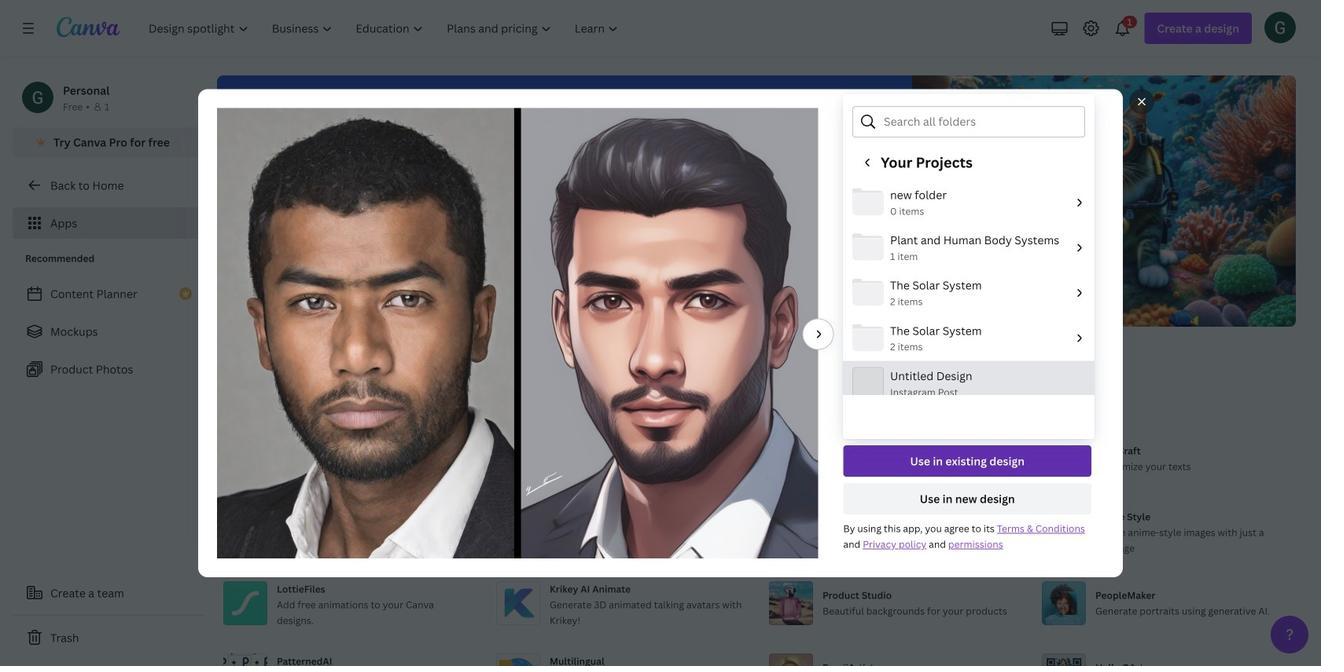 Task type: describe. For each thing, give the bounding box(es) containing it.
Search all folders search field
[[884, 107, 1075, 137]]

top level navigation element
[[138, 13, 632, 44]]

an image with a cursor next to a text box containing the prompt "a cat going scuba diving" to generate an image. the generated image of a cat doing scuba diving is behind the text box. image
[[848, 75, 1296, 327]]



Task type: locate. For each thing, give the bounding box(es) containing it.
list
[[843, 180, 1095, 667], [13, 278, 204, 385], [843, 321, 1091, 397]]

Input field to search for apps search field
[[248, 340, 490, 370]]



Task type: vqa. For each thing, say whether or not it's contained in the screenshot.
Social media Button
no



